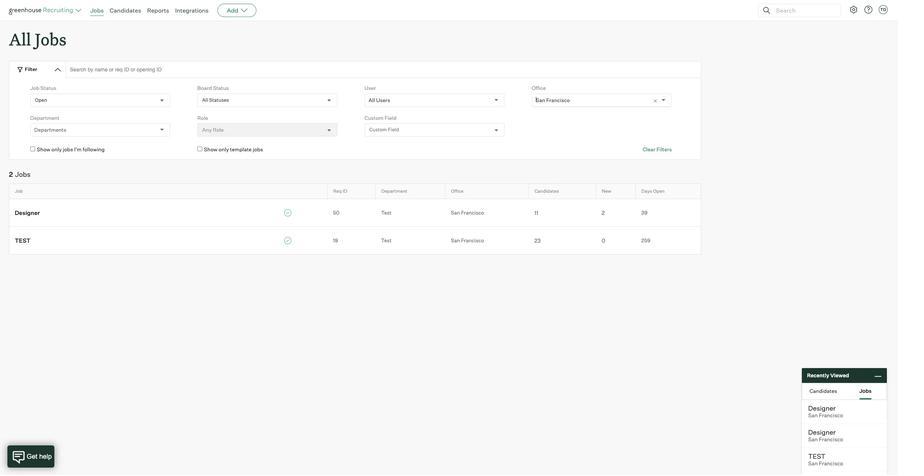 Task type: locate. For each thing, give the bounding box(es) containing it.
jobs link
[[90, 7, 104, 14]]

show only template jobs
[[204, 146, 263, 153]]

status for board status
[[213, 85, 229, 91]]

test
[[15, 237, 30, 244], [809, 452, 826, 460]]

all statuses
[[202, 97, 229, 103]]

departments
[[34, 127, 66, 133]]

clear value element
[[653, 94, 662, 106]]

job
[[30, 85, 39, 91], [15, 188, 23, 194]]

candidates up the 11 at top right
[[535, 188, 559, 194]]

role
[[198, 115, 208, 121]]

candidates inside tab list
[[810, 388, 838, 394]]

2 inside 2 link
[[602, 209, 605, 216]]

2 only from the left
[[219, 146, 229, 153]]

1 vertical spatial custom field
[[370, 127, 399, 133]]

1 test from the top
[[381, 209, 392, 216]]

designer san francisco
[[809, 404, 844, 419], [809, 428, 844, 443]]

0 horizontal spatial show
[[37, 146, 50, 153]]

1 horizontal spatial only
[[219, 146, 229, 153]]

1 vertical spatial san francisco
[[451, 209, 484, 216]]

all for all statuses
[[202, 97, 208, 103]]

statuses
[[209, 97, 229, 103]]

show only jobs i'm following
[[37, 146, 105, 153]]

2 vertical spatial san francisco
[[451, 237, 484, 243]]

all for all jobs
[[9, 28, 31, 50]]

0 horizontal spatial 2
[[9, 170, 13, 178]]

1 show from the left
[[37, 146, 50, 153]]

reports link
[[147, 7, 169, 14]]

259
[[642, 237, 651, 243]]

open right days
[[654, 188, 665, 194]]

clear filters link
[[643, 146, 672, 153]]

integrations link
[[175, 7, 209, 14]]

users
[[376, 97, 390, 103]]

jobs right template
[[253, 146, 263, 153]]

2 horizontal spatial all
[[369, 97, 375, 103]]

san francisco
[[536, 97, 570, 103], [451, 209, 484, 216], [451, 237, 484, 243]]

jobs inside tab list
[[860, 388, 872, 394]]

2 vertical spatial candidates
[[810, 388, 838, 394]]

candidates
[[110, 7, 141, 14], [535, 188, 559, 194], [810, 388, 838, 394]]

custom field down all users
[[365, 115, 397, 121]]

1 horizontal spatial department
[[382, 188, 408, 194]]

1 vertical spatial candidates
[[535, 188, 559, 194]]

test inside test link
[[15, 237, 30, 244]]

all up filter
[[9, 28, 31, 50]]

show for show only jobs i'm following
[[37, 146, 50, 153]]

days
[[642, 188, 653, 194]]

filters
[[657, 146, 672, 153]]

status
[[40, 85, 56, 91], [213, 85, 229, 91]]

all
[[9, 28, 31, 50], [369, 97, 375, 103], [202, 97, 208, 103]]

0 vertical spatial open
[[35, 97, 47, 103]]

test link
[[9, 236, 328, 245]]

1 horizontal spatial open
[[654, 188, 665, 194]]

greenhouse recruiting image
[[9, 6, 76, 15]]

0 horizontal spatial status
[[40, 85, 56, 91]]

0 horizontal spatial office
[[451, 188, 464, 194]]

id
[[343, 188, 348, 194]]

1 designer san francisco from the top
[[809, 404, 844, 419]]

0 vertical spatial test
[[381, 209, 392, 216]]

Show only jobs I'm following checkbox
[[30, 147, 35, 151]]

all for all users
[[369, 97, 375, 103]]

1 status from the left
[[40, 85, 56, 91]]

1 horizontal spatial show
[[204, 146, 218, 153]]

open
[[35, 97, 47, 103], [654, 188, 665, 194]]

0 vertical spatial field
[[385, 115, 397, 121]]

2 vertical spatial designer
[[809, 428, 836, 436]]

2 show from the left
[[204, 146, 218, 153]]

0 vertical spatial designer san francisco
[[809, 404, 844, 419]]

designer san francisco down recently viewed
[[809, 404, 844, 419]]

test for 23
[[381, 237, 392, 243]]

job down filter
[[30, 85, 39, 91]]

1 horizontal spatial jobs
[[253, 146, 263, 153]]

open down job status
[[35, 97, 47, 103]]

1 horizontal spatial 2
[[602, 209, 605, 216]]

11
[[535, 209, 539, 216]]

designer san francisco up test san francisco
[[809, 428, 844, 443]]

1 vertical spatial open
[[654, 188, 665, 194]]

0 vertical spatial office
[[532, 85, 546, 91]]

francisco
[[547, 97, 570, 103], [461, 209, 484, 216], [461, 237, 484, 243], [820, 412, 844, 419], [820, 436, 844, 443], [820, 460, 844, 467]]

candidates down recently viewed
[[810, 388, 838, 394]]

field
[[385, 115, 397, 121], [388, 127, 399, 133]]

custom
[[365, 115, 384, 121], [370, 127, 387, 133]]

test for 11
[[381, 209, 392, 216]]

0 vertical spatial test
[[15, 237, 30, 244]]

days open
[[642, 188, 665, 194]]

only for jobs
[[51, 146, 62, 153]]

1 horizontal spatial all
[[202, 97, 208, 103]]

2 status from the left
[[213, 85, 229, 91]]

tab list
[[803, 383, 887, 400]]

1 only from the left
[[51, 146, 62, 153]]

0 link
[[597, 237, 636, 244]]

tab list containing candidates
[[803, 383, 887, 400]]

0 vertical spatial 2
[[9, 170, 13, 178]]

11 link
[[529, 209, 597, 217]]

1 vertical spatial department
[[382, 188, 408, 194]]

all left users
[[369, 97, 375, 103]]

2 jobs
[[9, 170, 30, 178]]

department
[[30, 115, 60, 121], [382, 188, 408, 194]]

0 horizontal spatial only
[[51, 146, 62, 153]]

1 vertical spatial 2
[[602, 209, 605, 216]]

show
[[37, 146, 50, 153], [204, 146, 218, 153]]

0 horizontal spatial candidates
[[110, 7, 141, 14]]

job for job status
[[30, 85, 39, 91]]

1 horizontal spatial office
[[532, 85, 546, 91]]

all down board
[[202, 97, 208, 103]]

all users
[[369, 97, 390, 103]]

0 horizontal spatial all
[[9, 28, 31, 50]]

0 horizontal spatial test
[[15, 237, 30, 244]]

0 vertical spatial job
[[30, 85, 39, 91]]

1 vertical spatial test
[[809, 452, 826, 460]]

test
[[381, 209, 392, 216], [381, 237, 392, 243]]

jobs
[[90, 7, 104, 14], [35, 28, 66, 50], [15, 170, 30, 178], [860, 388, 872, 394]]

2 horizontal spatial candidates
[[810, 388, 838, 394]]

add
[[227, 7, 238, 14]]

1 vertical spatial job
[[15, 188, 23, 194]]

1 vertical spatial office
[[451, 188, 464, 194]]

2
[[9, 170, 13, 178], [602, 209, 605, 216]]

0 vertical spatial department
[[30, 115, 60, 121]]

test inside test san francisco
[[809, 452, 826, 460]]

francisco inside test san francisco
[[820, 460, 844, 467]]

jobs left i'm
[[63, 146, 73, 153]]

all users option
[[369, 97, 390, 103]]

0 horizontal spatial jobs
[[63, 146, 73, 153]]

show right show only template jobs option
[[204, 146, 218, 153]]

job down 2 jobs
[[15, 188, 23, 194]]

san
[[536, 97, 546, 103], [451, 209, 460, 216], [451, 237, 460, 243], [809, 412, 818, 419], [809, 436, 818, 443], [809, 460, 818, 467]]

1 horizontal spatial job
[[30, 85, 39, 91]]

only left template
[[219, 146, 229, 153]]

1 horizontal spatial test
[[809, 452, 826, 460]]

designer
[[15, 210, 40, 217], [809, 404, 836, 412], [809, 428, 836, 436]]

clear
[[643, 146, 656, 153]]

23
[[535, 237, 541, 244]]

candidates right jobs "link"
[[110, 7, 141, 14]]

only down "departments"
[[51, 146, 62, 153]]

recently
[[808, 372, 830, 379]]

custom field down users
[[370, 127, 399, 133]]

0 horizontal spatial job
[[15, 188, 23, 194]]

2 for 2
[[602, 209, 605, 216]]

1 horizontal spatial status
[[213, 85, 229, 91]]

only for template
[[219, 146, 229, 153]]

san inside test san francisco
[[809, 460, 818, 467]]

1 vertical spatial test
[[381, 237, 392, 243]]

0
[[602, 237, 606, 244]]

jobs
[[63, 146, 73, 153], [253, 146, 263, 153]]

1 vertical spatial designer san francisco
[[809, 428, 844, 443]]

0 vertical spatial custom field
[[365, 115, 397, 121]]

2 test from the top
[[381, 237, 392, 243]]

clear filters
[[643, 146, 672, 153]]

show right show only jobs i'm following "checkbox"
[[37, 146, 50, 153]]

custom field
[[365, 115, 397, 121], [370, 127, 399, 133]]

only
[[51, 146, 62, 153], [219, 146, 229, 153]]

reports
[[147, 7, 169, 14]]

office
[[532, 85, 546, 91], [451, 188, 464, 194]]



Task type: vqa. For each thing, say whether or not it's contained in the screenshot.
THE CANDIDATES inside Tab List
yes



Task type: describe. For each thing, give the bounding box(es) containing it.
san francisco for 23
[[451, 237, 484, 243]]

job for job
[[15, 188, 23, 194]]

status for job status
[[40, 85, 56, 91]]

board
[[198, 85, 212, 91]]

td button
[[880, 5, 888, 14]]

add button
[[218, 4, 257, 17]]

test san francisco
[[809, 452, 844, 467]]

0 vertical spatial designer
[[15, 210, 40, 217]]

i'm
[[74, 146, 82, 153]]

50
[[333, 210, 340, 216]]

test for test
[[15, 237, 30, 244]]

job status
[[30, 85, 56, 91]]

show for show only template jobs
[[204, 146, 218, 153]]

1 vertical spatial field
[[388, 127, 399, 133]]

2 jobs from the left
[[253, 146, 263, 153]]

0 vertical spatial san francisco
[[536, 97, 570, 103]]

39
[[642, 209, 648, 216]]

0 horizontal spatial department
[[30, 115, 60, 121]]

Search by name or req ID or opening ID text field
[[66, 61, 702, 78]]

2 designer san francisco from the top
[[809, 428, 844, 443]]

19
[[333, 237, 338, 244]]

0 horizontal spatial open
[[35, 97, 47, 103]]

1 vertical spatial custom
[[370, 127, 387, 133]]

td
[[881, 7, 887, 12]]

san francisco for 11
[[451, 209, 484, 216]]

2 link
[[597, 209, 636, 217]]

0 vertical spatial candidates
[[110, 7, 141, 14]]

23 link
[[529, 237, 597, 244]]

designer link
[[9, 209, 328, 217]]

clear value image
[[653, 98, 659, 104]]

new
[[602, 188, 612, 194]]

candidates link
[[110, 7, 141, 14]]

recently viewed
[[808, 372, 850, 379]]

Show only template jobs checkbox
[[198, 147, 202, 151]]

1 horizontal spatial candidates
[[535, 188, 559, 194]]

req id
[[333, 188, 348, 194]]

1 vertical spatial designer
[[809, 404, 836, 412]]

td button
[[878, 4, 890, 16]]

test for test san francisco
[[809, 452, 826, 460]]

1 jobs from the left
[[63, 146, 73, 153]]

req
[[333, 188, 342, 194]]

all jobs
[[9, 28, 66, 50]]

configure image
[[850, 5, 859, 14]]

following
[[83, 146, 105, 153]]

san francisco option
[[536, 97, 570, 103]]

template
[[230, 146, 252, 153]]

filter
[[25, 66, 37, 72]]

Search text field
[[775, 5, 835, 16]]

2 for 2 jobs
[[9, 170, 13, 178]]

user
[[365, 85, 376, 91]]

board status
[[198, 85, 229, 91]]

integrations
[[175, 7, 209, 14]]

viewed
[[831, 372, 850, 379]]

0 vertical spatial custom
[[365, 115, 384, 121]]



